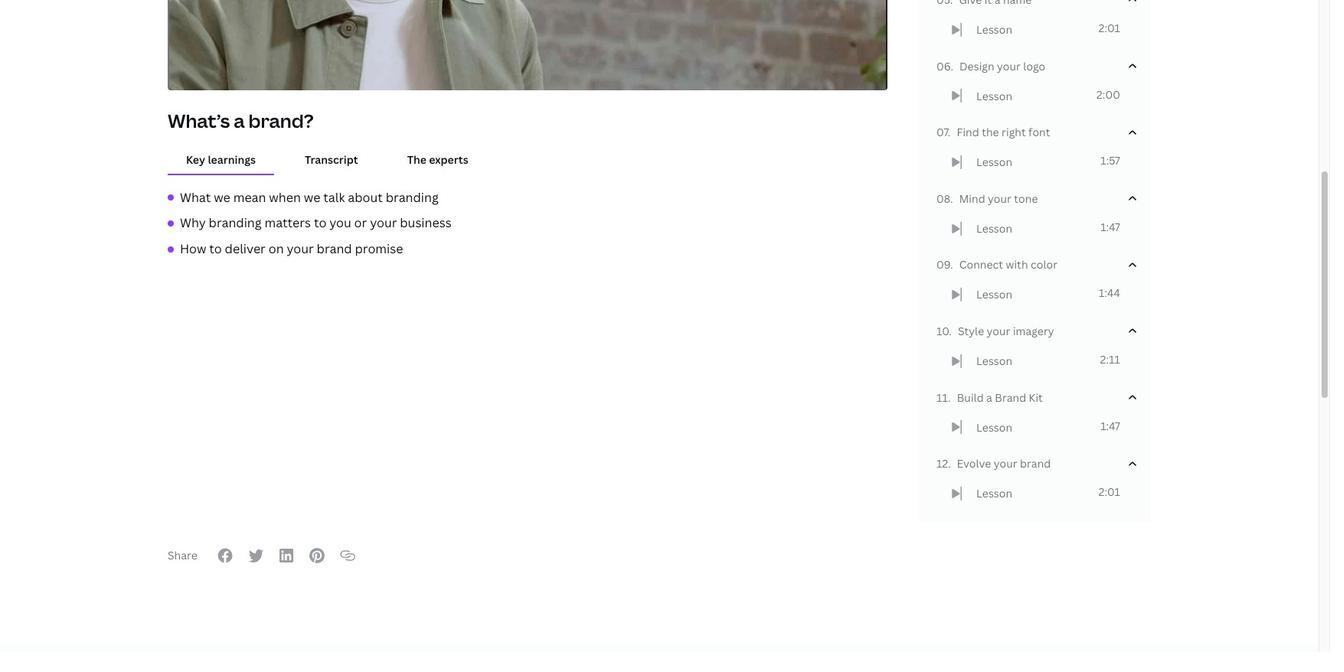 Task type: vqa. For each thing, say whether or not it's contained in the screenshot.


Task type: locate. For each thing, give the bounding box(es) containing it.
what
[[180, 189, 211, 206]]

10
[[937, 324, 949, 338]]

lesson down 06 . design your logo
[[977, 89, 1013, 103]]

your for 10 . style your imagery
[[987, 324, 1011, 338]]

. for 12
[[948, 457, 951, 471]]

your left logo
[[997, 59, 1021, 73]]

. for 07
[[948, 125, 951, 140]]

1 horizontal spatial a
[[987, 390, 993, 405]]

your right the style at the right of page
[[987, 324, 1011, 338]]

your right evolve
[[994, 457, 1018, 471]]

to right how
[[209, 240, 222, 257]]

find
[[957, 125, 979, 140]]

lesson down 10 . style your imagery
[[977, 354, 1013, 368]]

1 horizontal spatial to
[[314, 215, 327, 231]]

. left connect
[[951, 258, 953, 272]]

1 horizontal spatial we
[[304, 189, 320, 206]]

0 vertical spatial branding
[[386, 189, 439, 206]]

1:47 down 1:57
[[1101, 220, 1121, 234]]

your
[[997, 59, 1021, 73], [988, 191, 1012, 206], [370, 215, 397, 231], [287, 240, 314, 257], [987, 324, 1011, 338], [994, 457, 1018, 471]]

your for 06 . design your logo
[[997, 59, 1021, 73]]

share
[[168, 549, 198, 563]]

brand
[[317, 240, 352, 257], [1020, 457, 1051, 471]]

1 vertical spatial brand
[[1020, 457, 1051, 471]]

5 lesson from the top
[[977, 287, 1013, 302]]

your for 12 . evolve your brand
[[994, 457, 1018, 471]]

.
[[951, 59, 954, 73], [948, 125, 951, 140], [951, 191, 953, 206], [951, 258, 953, 272], [949, 324, 952, 338], [948, 390, 951, 405], [948, 457, 951, 471]]

. left "mind"
[[951, 191, 953, 206]]

0 horizontal spatial a
[[234, 108, 245, 134]]

transcript
[[305, 152, 358, 167]]

2 2:01 from the top
[[1099, 485, 1121, 499]]

lesson
[[977, 22, 1013, 37], [977, 89, 1013, 103], [977, 155, 1013, 169], [977, 221, 1013, 236], [977, 287, 1013, 302], [977, 354, 1013, 368], [977, 420, 1013, 435], [977, 486, 1013, 501]]

0 horizontal spatial we
[[214, 189, 230, 206]]

1 vertical spatial 2:01
[[1099, 485, 1121, 499]]

key
[[186, 152, 205, 167]]

08 . mind your tone
[[937, 191, 1038, 206]]

0 vertical spatial 2:01
[[1099, 21, 1121, 35]]

we
[[214, 189, 230, 206], [304, 189, 320, 206]]

we left talk
[[304, 189, 320, 206]]

1 vertical spatial branding
[[209, 215, 262, 231]]

1:47 down 2:11
[[1101, 419, 1121, 433]]

transcript button
[[286, 145, 377, 174]]

12 . evolve your brand
[[937, 457, 1051, 471]]

lesson down 08 . mind your tone
[[977, 221, 1013, 236]]

tone
[[1014, 191, 1038, 206]]

1 horizontal spatial brand
[[1020, 457, 1051, 471]]

right
[[1002, 125, 1026, 140]]

a
[[234, 108, 245, 134], [987, 390, 993, 405]]

we right what
[[214, 189, 230, 206]]

lesson down 09 . connect with color
[[977, 287, 1013, 302]]

lesson down 11 . build a brand kit
[[977, 420, 1013, 435]]

0 vertical spatial a
[[234, 108, 245, 134]]

your left the tone
[[988, 191, 1012, 206]]

07
[[937, 125, 948, 140]]

with
[[1006, 258, 1028, 272]]

1 vertical spatial to
[[209, 240, 222, 257]]

branding up business
[[386, 189, 439, 206]]

to left you
[[314, 215, 327, 231]]

1 vertical spatial a
[[987, 390, 993, 405]]

2:00
[[1097, 87, 1121, 102]]

to
[[314, 215, 327, 231], [209, 240, 222, 257]]

0 vertical spatial 1:47
[[1101, 220, 1121, 234]]

. left design
[[951, 59, 954, 73]]

. left evolve
[[948, 457, 951, 471]]

imagery
[[1013, 324, 1054, 338]]

branding
[[386, 189, 439, 206], [209, 215, 262, 231]]

brand right evolve
[[1020, 457, 1051, 471]]

0 vertical spatial brand
[[317, 240, 352, 257]]

a up learnings
[[234, 108, 245, 134]]

1 vertical spatial 1:47
[[1101, 419, 1121, 433]]

key learnings button
[[168, 145, 274, 174]]

. for 08
[[951, 191, 953, 206]]

why
[[180, 215, 206, 231]]

a right 'build'
[[987, 390, 993, 405]]

lesson up 06 . design your logo
[[977, 22, 1013, 37]]

design
[[960, 59, 995, 73]]

the experts button
[[389, 145, 487, 174]]

brand down you
[[317, 240, 352, 257]]

1 1:47 from the top
[[1101, 220, 1121, 234]]

your for 08 . mind your tone
[[988, 191, 1012, 206]]

. left find in the top of the page
[[948, 125, 951, 140]]

. left the style at the right of page
[[949, 324, 952, 338]]

your right or
[[370, 215, 397, 231]]

lesson down 12 . evolve your brand
[[977, 486, 1013, 501]]

0 horizontal spatial to
[[209, 240, 222, 257]]

lesson down 07 . find the right font at the right of the page
[[977, 155, 1013, 169]]

. left 'build'
[[948, 390, 951, 405]]

2:01
[[1099, 21, 1121, 35], [1099, 485, 1121, 499]]

11 . build a brand kit
[[937, 390, 1043, 405]]

2 we from the left
[[304, 189, 320, 206]]

matters
[[265, 215, 311, 231]]

the experts
[[407, 152, 469, 167]]

branding up deliver
[[209, 215, 262, 231]]

1:47
[[1101, 220, 1121, 234], [1101, 419, 1121, 433]]

business
[[400, 215, 452, 231]]



Task type: describe. For each thing, give the bounding box(es) containing it.
or
[[354, 215, 367, 231]]

how
[[180, 240, 206, 257]]

mind
[[959, 191, 986, 206]]

09 . connect with color
[[937, 258, 1058, 272]]

font
[[1029, 125, 1050, 140]]

06 . design your logo
[[937, 59, 1046, 73]]

connect
[[959, 258, 1003, 272]]

. for 10
[[949, 324, 952, 338]]

1 we from the left
[[214, 189, 230, 206]]

2:11
[[1101, 352, 1121, 367]]

7 lesson from the top
[[977, 420, 1013, 435]]

2 1:47 from the top
[[1101, 419, 1121, 433]]

mean
[[233, 189, 266, 206]]

your right 'on'
[[287, 240, 314, 257]]

12
[[937, 457, 948, 471]]

the
[[982, 125, 999, 140]]

8 lesson from the top
[[977, 486, 1013, 501]]

1 2:01 from the top
[[1099, 21, 1121, 35]]

learnings
[[208, 152, 256, 167]]

1 lesson from the top
[[977, 22, 1013, 37]]

09
[[937, 258, 951, 272]]

4 lesson from the top
[[977, 221, 1013, 236]]

evolve
[[957, 457, 991, 471]]

10 . style your imagery
[[937, 324, 1054, 338]]

0 vertical spatial to
[[314, 215, 327, 231]]

2 lesson from the top
[[977, 89, 1013, 103]]

1:57
[[1101, 153, 1121, 168]]

06
[[937, 59, 951, 73]]

when
[[269, 189, 301, 206]]

style
[[958, 324, 984, 338]]

logo
[[1024, 59, 1046, 73]]

promise
[[355, 240, 403, 257]]

11
[[937, 390, 948, 405]]

on
[[269, 240, 284, 257]]

1:44
[[1099, 286, 1121, 301]]

why branding matters to you or your business
[[180, 215, 452, 231]]

what's a brand?
[[168, 108, 314, 134]]

brand
[[995, 390, 1027, 405]]

how to deliver on your brand promise
[[180, 240, 403, 257]]

you
[[329, 215, 351, 231]]

0 horizontal spatial branding
[[209, 215, 262, 231]]

color
[[1031, 258, 1058, 272]]

. for 06
[[951, 59, 954, 73]]

. for 09
[[951, 258, 953, 272]]

talk
[[323, 189, 345, 206]]

kit
[[1029, 390, 1043, 405]]

brand?
[[249, 108, 314, 134]]

what we mean when we talk about branding
[[180, 189, 439, 206]]

6 lesson from the top
[[977, 354, 1013, 368]]

07 . find the right font
[[937, 125, 1050, 140]]

about
[[348, 189, 383, 206]]

deliver
[[225, 240, 266, 257]]

key learnings
[[186, 152, 256, 167]]

what's
[[168, 108, 230, 134]]

experts
[[429, 152, 469, 167]]

1 horizontal spatial branding
[[386, 189, 439, 206]]

the
[[407, 152, 427, 167]]

3 lesson from the top
[[977, 155, 1013, 169]]

. for 11
[[948, 390, 951, 405]]

08
[[937, 191, 951, 206]]

build
[[957, 390, 984, 405]]

0 horizontal spatial brand
[[317, 240, 352, 257]]



